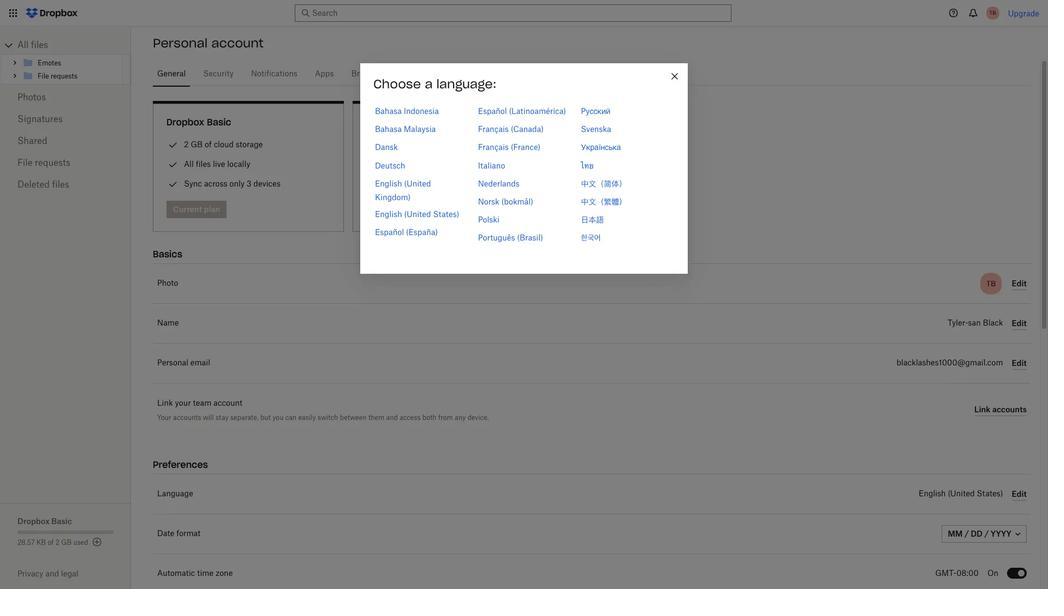 Task type: locate. For each thing, give the bounding box(es) containing it.
used
[[73, 540, 88, 546]]

日本語
[[581, 215, 604, 224]]

dansk button
[[375, 141, 398, 154]]

norsk (bokmål)
[[478, 197, 533, 206]]

0 vertical spatial your
[[465, 159, 481, 169]]

account up "security" tab
[[211, 35, 264, 51]]

dropbox up 28.57
[[17, 517, 49, 526]]

1 horizontal spatial español
[[478, 106, 507, 116]]

中文（繁體）
[[581, 197, 627, 206]]

español (españa) button
[[375, 226, 438, 239]]

français up italiano on the left top of page
[[478, 143, 509, 152]]

recommended image
[[366, 139, 379, 152], [366, 178, 379, 191]]

1 horizontal spatial gb
[[191, 140, 203, 149]]

dropbox plus
[[366, 117, 425, 128]]

personal
[[153, 35, 208, 51], [157, 360, 188, 367]]

0 vertical spatial states)
[[433, 210, 459, 219]]

tyler-
[[948, 320, 968, 328]]

0 horizontal spatial across
[[204, 179, 227, 188]]

account up stay
[[214, 400, 242, 408]]

dropbox basic up 2 gb of cloud storage
[[166, 117, 231, 128]]

deleted
[[17, 181, 50, 189]]

and
[[444, 179, 458, 188], [386, 414, 398, 422], [45, 569, 59, 579]]

0 vertical spatial recommended image
[[366, 139, 379, 152]]

privacy and legal link
[[17, 569, 131, 579]]

1 vertical spatial gb
[[61, 540, 71, 546]]

2 horizontal spatial 2
[[384, 140, 388, 149]]

language
[[157, 491, 193, 498]]

files down the dropbox logo - go to the homepage
[[31, 41, 48, 50]]

recovery
[[412, 179, 442, 188]]

2 vertical spatial english
[[919, 491, 946, 498]]

files inside all files link
[[31, 41, 48, 50]]

signatures
[[17, 115, 63, 124]]

bahasa
[[375, 106, 402, 116], [375, 125, 402, 134]]

pусский button
[[581, 104, 610, 118]]

0 vertical spatial basic
[[207, 117, 231, 128]]

all down the dropbox logo - go to the homepage
[[17, 41, 29, 50]]

28.57
[[17, 540, 35, 546]]

(united for english (united states) button
[[404, 210, 431, 219]]

(united
[[404, 179, 431, 188], [404, 210, 431, 219], [948, 491, 975, 498]]

1 vertical spatial personal
[[157, 360, 188, 367]]

group
[[2, 54, 131, 85]]

tab list
[[153, 60, 1031, 87]]

personal up 'general' tab in the top of the page
[[153, 35, 208, 51]]

your right all in the top left of the page
[[465, 159, 481, 169]]

your up the accounts
[[175, 400, 191, 408]]

español inside button
[[375, 228, 404, 237]]

but
[[260, 414, 271, 422]]

devices
[[483, 159, 510, 169], [253, 179, 281, 188]]

of right kb in the bottom of the page
[[48, 540, 54, 546]]

malaysia
[[404, 125, 436, 134]]

files down "file requests" link
[[52, 181, 69, 189]]

all for all files
[[17, 41, 29, 50]]

files for all files live locally
[[196, 159, 211, 169]]

1 vertical spatial english
[[375, 210, 402, 219]]

cloud
[[214, 140, 234, 149]]

español for español (españa)
[[375, 228, 404, 237]]

them
[[368, 414, 385, 422]]

1 vertical spatial bahasa
[[375, 125, 402, 134]]

1 vertical spatial states)
[[977, 491, 1003, 498]]

both
[[422, 414, 437, 422]]

english inside english (united kingdom)
[[375, 179, 402, 188]]

1 horizontal spatial basic
[[207, 117, 231, 128]]

blacklashes1000@gmail.com
[[897, 360, 1003, 367]]

español up français (canada)
[[478, 106, 507, 116]]

bahasa up dropbox plus in the left of the page
[[375, 106, 402, 116]]

states) inside button
[[433, 210, 459, 219]]

1 horizontal spatial all
[[184, 159, 194, 169]]

get more space image
[[90, 536, 103, 549]]

devices right 3 at the left of page
[[253, 179, 281, 188]]

basic up 2 gb of cloud storage
[[207, 117, 231, 128]]

plus
[[407, 117, 425, 128]]

gmt-08:00
[[935, 570, 979, 578]]

0 horizontal spatial states)
[[433, 210, 459, 219]]

basic
[[207, 117, 231, 128], [51, 517, 72, 526]]

2 tb (2,000 gb) of space
[[384, 140, 476, 149]]

nederlands button
[[478, 177, 520, 190]]

08:00
[[957, 570, 979, 578]]

polski button
[[478, 213, 499, 227]]

file requests link
[[17, 152, 114, 174]]

0 vertical spatial devices
[[483, 159, 510, 169]]

kingdom)
[[375, 193, 411, 202]]

español (latinoamérica) button
[[478, 104, 566, 118]]

2 horizontal spatial and
[[444, 179, 458, 188]]

and down access files across all your devices
[[444, 179, 458, 188]]

1 français from the top
[[478, 125, 509, 134]]

0 vertical spatial español
[[478, 106, 507, 116]]

1 vertical spatial basic
[[51, 517, 72, 526]]

2 français from the top
[[478, 143, 509, 152]]

0 vertical spatial all
[[17, 41, 29, 50]]

1 horizontal spatial states)
[[977, 491, 1003, 498]]

(united for english (united kingdom) button
[[404, 179, 431, 188]]

bahasa for bahasa malaysia
[[375, 125, 402, 134]]

bahasa up 'tb'
[[375, 125, 402, 134]]

italiano button
[[478, 159, 505, 172]]

dropbox basic up kb in the bottom of the page
[[17, 517, 72, 526]]

français for français (canada)
[[478, 125, 509, 134]]

1 vertical spatial (united
[[404, 210, 431, 219]]

0 vertical spatial english (united states)
[[375, 210, 459, 219]]

español left (españa)
[[375, 228, 404, 237]]

0 horizontal spatial and
[[45, 569, 59, 579]]

1 vertical spatial your
[[175, 400, 191, 408]]

deleted files
[[17, 181, 69, 189]]

1 bahasa from the top
[[375, 106, 402, 116]]

2 horizontal spatial of
[[446, 140, 453, 149]]

svenska button
[[581, 122, 611, 136]]

sync across only 3 devices
[[184, 179, 281, 188]]

gb left cloud
[[191, 140, 203, 149]]

devices up nederlands on the left of the page
[[483, 159, 510, 169]]

across left all in the top left of the page
[[429, 159, 452, 169]]

access
[[384, 159, 410, 169]]

bahasa malaysia
[[375, 125, 436, 134]]

ไทย button
[[581, 159, 594, 172]]

preferences
[[153, 460, 208, 471]]

français up français (france)
[[478, 125, 509, 134]]

2 for dropbox basic
[[184, 140, 189, 149]]

of for 28.57 kb of 2 gb used
[[48, 540, 54, 546]]

space
[[455, 140, 476, 149]]

0 horizontal spatial all
[[17, 41, 29, 50]]

1 vertical spatial and
[[386, 414, 398, 422]]

you
[[272, 414, 284, 422]]

0 vertical spatial français
[[478, 125, 509, 134]]

and right the them
[[386, 414, 398, 422]]

1 horizontal spatial your
[[465, 159, 481, 169]]

2 horizontal spatial dropbox
[[366, 117, 404, 128]]

2 bahasa from the top
[[375, 125, 402, 134]]

of right the gb)
[[446, 140, 453, 149]]

0 horizontal spatial english (united states)
[[375, 210, 459, 219]]

gb
[[191, 140, 203, 149], [61, 540, 71, 546]]

date
[[157, 531, 174, 538]]

0 horizontal spatial of
[[48, 540, 54, 546]]

0 vertical spatial dropbox basic
[[166, 117, 231, 128]]

0 horizontal spatial 2
[[55, 540, 60, 546]]

0 vertical spatial personal
[[153, 35, 208, 51]]

files down (2,000 on the left top of the page
[[412, 159, 427, 169]]

0 vertical spatial gb
[[191, 140, 203, 149]]

personal left email
[[157, 360, 188, 367]]

español (latinoamérica)
[[478, 106, 566, 116]]

1 vertical spatial english (united states)
[[919, 491, 1003, 498]]

español for español (latinoamérica)
[[478, 106, 507, 116]]

(united inside english (united kingdom)
[[404, 179, 431, 188]]

2 left 'tb'
[[384, 140, 388, 149]]

1 recommended image from the top
[[366, 139, 379, 152]]

stay
[[216, 414, 229, 422]]

2 right kb in the bottom of the page
[[55, 540, 60, 546]]

0 vertical spatial english
[[375, 179, 402, 188]]

date format
[[157, 531, 201, 538]]

1 vertical spatial all
[[184, 159, 194, 169]]

general tab
[[153, 61, 190, 87]]

device.
[[468, 414, 489, 422]]

2 recommended image from the top
[[366, 178, 379, 191]]

svenska
[[581, 125, 611, 134]]

all up sync
[[184, 159, 194, 169]]

files inside deleted files 'link'
[[52, 181, 69, 189]]

1 vertical spatial recommended image
[[366, 178, 379, 191]]

ไทย
[[581, 161, 594, 170]]

gb left "used"
[[61, 540, 71, 546]]

deutsch
[[375, 161, 405, 170]]

recommended image for 30-
[[366, 178, 379, 191]]

across down all files live locally
[[204, 179, 227, 188]]

basic up 28.57 kb of 2 gb used
[[51, 517, 72, 526]]

personal email
[[157, 360, 210, 367]]

1 horizontal spatial 2
[[184, 140, 189, 149]]

photos
[[17, 93, 46, 102]]

한국어
[[581, 233, 601, 243]]

español inside button
[[478, 106, 507, 116]]

english (united states) inside choose a language: dialog
[[375, 210, 459, 219]]

norsk (bokmål) button
[[478, 195, 533, 209]]

all
[[17, 41, 29, 50], [184, 159, 194, 169]]

français
[[478, 125, 509, 134], [478, 143, 509, 152]]

1 vertical spatial dropbox basic
[[17, 517, 72, 526]]

english
[[375, 179, 402, 188], [375, 210, 402, 219], [919, 491, 946, 498]]

recommended image left 30-
[[366, 178, 379, 191]]

pусский
[[581, 106, 610, 116]]

automatic time zone
[[157, 570, 233, 578]]

recommended image up recommended icon
[[366, 139, 379, 152]]

0 horizontal spatial devices
[[253, 179, 281, 188]]

upgrade
[[1008, 8, 1039, 18]]

all inside tree
[[17, 41, 29, 50]]

0 vertical spatial (united
[[404, 179, 431, 188]]

format
[[176, 531, 201, 538]]

0 vertical spatial bahasa
[[375, 106, 402, 116]]

2 vertical spatial (united
[[948, 491, 975, 498]]

files left live
[[196, 159, 211, 169]]

1 vertical spatial français
[[478, 143, 509, 152]]

0 vertical spatial across
[[429, 159, 452, 169]]

and left legal
[[45, 569, 59, 579]]

access files across all your devices
[[384, 159, 510, 169]]

english (united states)
[[375, 210, 459, 219], [919, 491, 1003, 498]]

28.57 kb of 2 gb used
[[17, 540, 88, 546]]

español
[[478, 106, 507, 116], [375, 228, 404, 237]]

1 vertical spatial español
[[375, 228, 404, 237]]

1 horizontal spatial of
[[205, 140, 212, 149]]

dropbox down bahasa indonesia
[[366, 117, 404, 128]]

0 vertical spatial account
[[211, 35, 264, 51]]

1 vertical spatial across
[[204, 179, 227, 188]]

1 horizontal spatial dropbox
[[166, 117, 204, 128]]

dropbox up 2 gb of cloud storage
[[166, 117, 204, 128]]

of left cloud
[[205, 140, 212, 149]]

2 up all files live locally
[[184, 140, 189, 149]]

0 horizontal spatial español
[[375, 228, 404, 237]]



Task type: vqa. For each thing, say whether or not it's contained in the screenshot.
the signatures within the Get Signatures button
no



Task type: describe. For each thing, give the bounding box(es) containing it.
français (france) button
[[478, 141, 541, 154]]

will
[[203, 414, 214, 422]]

(latinoamérica)
[[509, 106, 566, 116]]

0 horizontal spatial dropbox
[[17, 517, 49, 526]]

bahasa indonesia button
[[375, 104, 439, 118]]

français for français (france)
[[478, 143, 509, 152]]

on
[[988, 570, 998, 578]]

security tab
[[199, 61, 238, 87]]

files for all files
[[31, 41, 48, 50]]

between
[[340, 414, 367, 422]]

all files tree
[[2, 37, 131, 85]]

recommended image
[[366, 158, 379, 171]]

english (united kingdom)
[[375, 179, 431, 202]]

separate,
[[230, 414, 259, 422]]

choose a language:
[[373, 76, 497, 92]]

requests
[[35, 159, 70, 168]]

1 vertical spatial account
[[214, 400, 242, 408]]

sharing
[[469, 70, 497, 78]]

notifications tab
[[247, 61, 302, 87]]

privacy and legal
[[17, 569, 78, 579]]

italiano
[[478, 161, 505, 170]]

english for english (united states) button
[[375, 210, 402, 219]]

global header element
[[0, 0, 1048, 27]]

1 horizontal spatial english (united states)
[[919, 491, 1003, 498]]

english (united states) button
[[375, 208, 459, 221]]

accounts
[[173, 414, 201, 422]]

polski
[[478, 215, 499, 224]]

privacy
[[17, 569, 43, 579]]

day
[[397, 179, 410, 188]]

0 vertical spatial and
[[444, 179, 458, 188]]

apps
[[315, 70, 334, 78]]

한국어 button
[[581, 231, 601, 245]]

bahasa malaysia button
[[375, 122, 436, 136]]

of for 2 gb of cloud storage
[[205, 140, 212, 149]]

general
[[157, 70, 186, 78]]

українська
[[581, 143, 621, 152]]

all files link
[[17, 37, 131, 54]]

2 for dropbox plus
[[384, 140, 388, 149]]

deleted files link
[[17, 174, 114, 196]]

branding tab
[[347, 61, 389, 87]]

personal for personal account
[[153, 35, 208, 51]]

choose a language: dialog
[[360, 63, 688, 274]]

(bokmål)
[[501, 197, 533, 206]]

link
[[157, 400, 173, 408]]

photo
[[157, 280, 178, 288]]

all for all files live locally
[[184, 159, 194, 169]]

basics
[[153, 249, 182, 260]]

personal account
[[153, 35, 264, 51]]

français (canada) button
[[478, 122, 544, 136]]

日本語 button
[[581, 213, 604, 227]]

refer a friend tab
[[398, 61, 455, 87]]

dropbox logo - go to the homepage image
[[22, 4, 81, 22]]

2 vertical spatial and
[[45, 569, 59, 579]]

0 horizontal spatial gb
[[61, 540, 71, 546]]

1 horizontal spatial devices
[[483, 159, 510, 169]]

українська button
[[581, 141, 621, 154]]

0 horizontal spatial your
[[175, 400, 191, 408]]

bahasa for bahasa indonesia
[[375, 106, 402, 116]]

legal
[[61, 569, 78, 579]]

1 vertical spatial devices
[[253, 179, 281, 188]]

dropbox for 2 gb of cloud storage
[[166, 117, 204, 128]]

nederlands
[[478, 179, 520, 188]]

history
[[488, 179, 512, 188]]

中文（简体）
[[581, 179, 627, 188]]

dropbox for 2 tb (2,000 gb) of space
[[366, 117, 404, 128]]

choose
[[373, 76, 421, 92]]

easily
[[298, 414, 316, 422]]

english for english (united kingdom) button
[[375, 179, 402, 188]]

can
[[285, 414, 297, 422]]

(2,000
[[403, 140, 428, 149]]

0 horizontal spatial dropbox basic
[[17, 517, 72, 526]]

files for access files across all your devices
[[412, 159, 427, 169]]

your
[[157, 414, 171, 422]]

gmt-
[[935, 570, 957, 578]]

(france)
[[511, 143, 541, 152]]

(brasil)
[[517, 233, 543, 243]]

indonesia
[[404, 106, 439, 116]]

link your team account
[[157, 400, 242, 408]]

photos link
[[17, 87, 114, 109]]

deutsch button
[[375, 159, 405, 172]]

recommended image for 2
[[366, 139, 379, 152]]

personal for personal email
[[157, 360, 188, 367]]

0 horizontal spatial basic
[[51, 517, 72, 526]]

language:
[[436, 76, 497, 92]]

1 horizontal spatial and
[[386, 414, 398, 422]]

signatures link
[[17, 109, 114, 130]]

zone
[[216, 570, 233, 578]]

中文（繁體） button
[[581, 195, 627, 209]]

中文（简体） button
[[581, 177, 627, 190]]

security
[[203, 70, 234, 78]]

apps tab
[[311, 61, 338, 87]]

gb)
[[430, 140, 444, 149]]

a
[[425, 76, 433, 92]]

file requests
[[17, 159, 70, 168]]

français (canada)
[[478, 125, 544, 134]]

dansk
[[375, 143, 398, 152]]

san
[[968, 320, 981, 328]]

all
[[454, 159, 463, 169]]

1 horizontal spatial dropbox basic
[[166, 117, 231, 128]]

english (united kingdom) button
[[375, 177, 467, 204]]

sharing tab
[[464, 61, 502, 87]]

1 horizontal spatial across
[[429, 159, 452, 169]]

all files
[[17, 41, 48, 50]]

files for deleted files
[[52, 181, 69, 189]]

all files live locally
[[184, 159, 250, 169]]

shared link
[[17, 130, 114, 152]]

tab list containing general
[[153, 60, 1031, 87]]

access
[[400, 414, 421, 422]]

français (france)
[[478, 143, 541, 152]]

locally
[[227, 159, 250, 169]]

kb
[[36, 540, 46, 546]]

switch
[[318, 414, 338, 422]]

live
[[213, 159, 225, 169]]

português (brasil) button
[[478, 231, 543, 245]]



